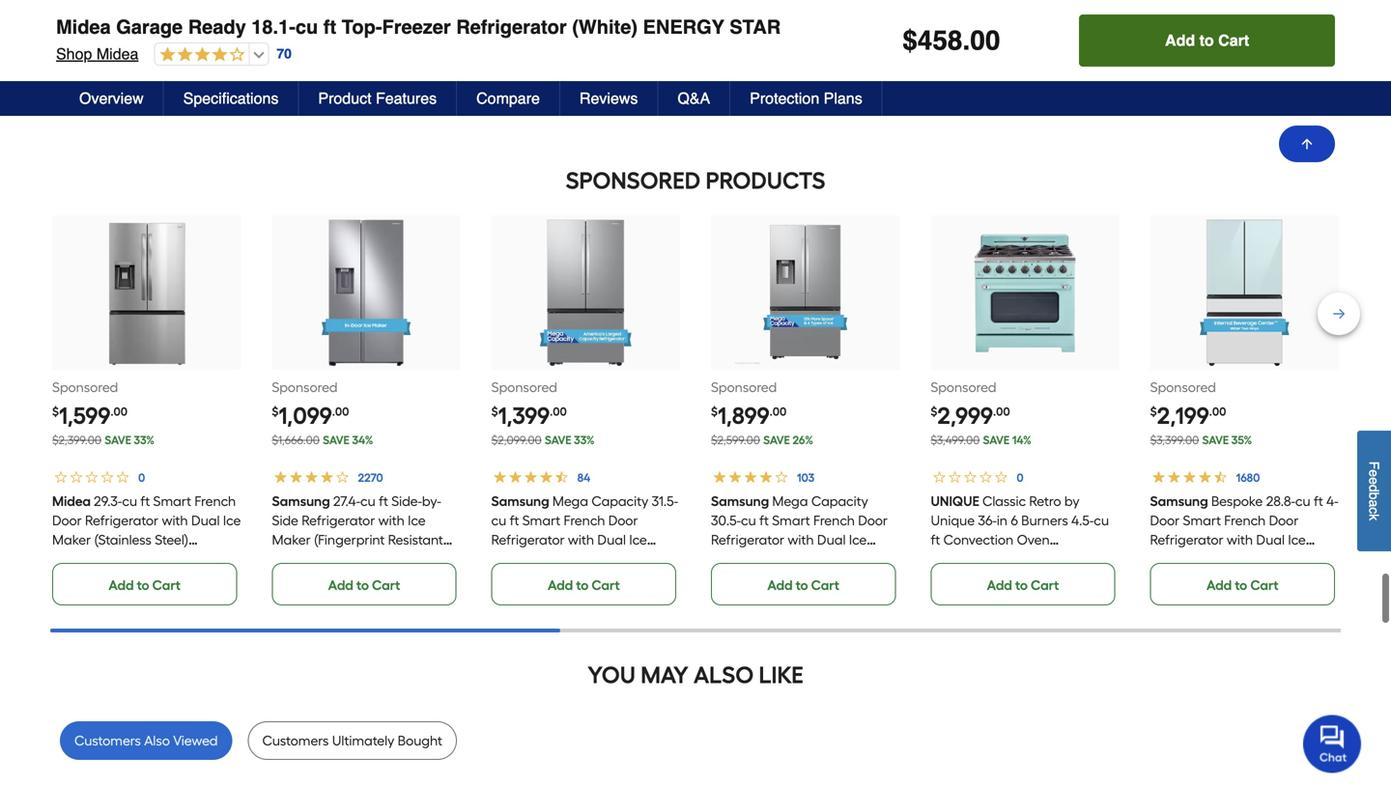 Task type: vqa. For each thing, say whether or not it's contained in the screenshot.


Task type: describe. For each thing, give the bounding box(es) containing it.
00
[[971, 25, 1001, 56]]

midea garage ready 18.1-cu ft top-freezer refrigerator (white) energy star
[[56, 16, 781, 38]]

smart inside mega capacity 30.5-cu ft smart french door refrigerator with dual ice maker (fingerprint resistant stainless steel) energy star
[[772, 513, 810, 529]]

add for 1,399
[[548, 578, 573, 594]]

french inside mega capacity 31.5- cu ft smart french door refrigerator with dual ice maker (fingerprint resistant stainless steel) energy star
[[564, 513, 606, 529]]

save for 1,899
[[764, 434, 790, 448]]

stainless for 1,899
[[711, 571, 765, 587]]

door inside '29.3-cu ft smart french door refrigerator with dual ice maker (stainless steel) energy star'
[[52, 513, 82, 529]]

4.5-
[[1072, 513, 1094, 529]]

q&a
[[678, 89, 710, 107]]

you
[[588, 662, 636, 690]]

star inside '29.3-cu ft smart french door refrigerator with dual ice maker (stainless steel) energy star'
[[105, 552, 136, 568]]

bought
[[398, 733, 442, 750]]

bespoke
[[1212, 494, 1263, 510]]

f e e d b a c k button
[[1358, 431, 1392, 552]]

arrow up image
[[1300, 136, 1315, 152]]

like
[[759, 662, 804, 690]]

35%
[[1232, 434, 1253, 448]]

gas
[[1014, 552, 1039, 568]]

energy inside mega capacity 31.5- cu ft smart french door refrigerator with dual ice maker (fingerprint resistant stainless steel) energy star
[[585, 571, 635, 587]]

may
[[641, 662, 689, 690]]

(fingerprint for 1,899
[[753, 552, 824, 568]]

1 e from the top
[[1367, 470, 1382, 477]]

add for 1,099
[[328, 578, 354, 594]]

add to cart for 1,599
[[109, 578, 181, 594]]

add for 1,899
[[768, 578, 793, 594]]

33% for 1,399
[[574, 434, 595, 448]]

add to cart link for 1,599
[[52, 564, 237, 606]]

features
[[376, 89, 437, 107]]

customers for customers also viewed
[[74, 733, 141, 750]]

side-
[[391, 494, 422, 510]]

turquoise)
[[1008, 571, 1072, 587]]

(fingerprint for 1,399
[[534, 552, 604, 568]]

unique classic retro by unique 36-in 6 burners 4.5-cu ft convection oven freestanding gas range (ocean mist turquoise) image
[[950, 218, 1101, 369]]

cu inside '29.3-cu ft smart french door refrigerator with dual ice maker (stainless steel) energy star'
[[122, 494, 137, 510]]

garage
[[116, 16, 183, 38]]

and
[[1193, 552, 1217, 568]]

unique
[[931, 494, 980, 510]]

with inside '29.3-cu ft smart french door refrigerator with dual ice maker (stainless steel) energy star'
[[162, 513, 188, 529]]

maker inside mega capacity 31.5- cu ft smart french door refrigerator with dual ice maker (fingerprint resistant stainless steel) energy star
[[492, 552, 530, 568]]

$1,666.00
[[272, 434, 320, 448]]

$2,599.00
[[711, 434, 760, 448]]

specifications
[[183, 89, 279, 107]]

to for 1,599
[[137, 578, 149, 594]]

mega capacity 30.5-cu ft smart french door refrigerator with dual ice maker (fingerprint resistant stainless steel) energy star
[[711, 494, 889, 587]]

28.8-
[[1267, 494, 1296, 510]]

ft inside 'bespoke 28.8-cu ft 4- door smart french door refrigerator with dual ice maker and door within door (morning blue with white glass panels) energy star'
[[1314, 494, 1324, 510]]

1,899 list item
[[711, 216, 900, 606]]

.00 for 1,099
[[332, 405, 349, 419]]

midea 29.3-cu ft smart french door refrigerator with dual ice maker (stainless steel) energy star image
[[71, 218, 222, 369]]

$ 2,999 .00
[[931, 402, 1010, 430]]

.00 for 1,399
[[550, 405, 567, 419]]

0 vertical spatial protection plans
[[72, 51, 255, 78]]

cu inside mega capacity 31.5- cu ft smart french door refrigerator with dual ice maker (fingerprint resistant stainless steel) energy star
[[492, 513, 507, 529]]

$3,399.00
[[1151, 434, 1200, 448]]

cart for 2,199
[[1251, 578, 1279, 594]]

burners
[[1021, 513, 1068, 529]]

4.2 stars image
[[155, 46, 245, 64]]

product
[[318, 89, 372, 107]]

to inside add to cart button
[[1200, 31, 1214, 49]]

33% for 1,599
[[134, 434, 155, 448]]

$ for 2,999
[[931, 405, 938, 419]]

door inside mega capacity 31.5- cu ft smart french door refrigerator with dual ice maker (fingerprint resistant stainless steel) energy star
[[609, 513, 638, 529]]

freestanding
[[931, 552, 1011, 568]]

with inside 27.4-cu ft side-by- side refrigerator with ice maker (fingerprint resistant stainless steel)
[[378, 513, 405, 529]]

top-
[[342, 16, 382, 38]]

6
[[1011, 513, 1018, 529]]

(fingerprint inside 27.4-cu ft side-by- side refrigerator with ice maker (fingerprint resistant stainless steel)
[[314, 532, 385, 549]]

1,399
[[498, 402, 550, 430]]

$ for 1,099
[[272, 405, 279, 419]]

refrigerator inside 27.4-cu ft side-by- side refrigerator with ice maker (fingerprint resistant stainless steel)
[[302, 513, 375, 529]]

customers ultimately bought
[[262, 733, 442, 750]]

$3,499.00 save 14%
[[931, 434, 1032, 448]]

14%
[[1013, 434, 1032, 448]]

blue
[[1209, 571, 1236, 587]]

capacity for 1,399
[[592, 494, 649, 510]]

$ 458 . 00
[[903, 25, 1001, 56]]

q&a button
[[658, 81, 731, 116]]

(ocean
[[931, 571, 976, 587]]

ice inside 27.4-cu ft side-by- side refrigerator with ice maker (fingerprint resistant stainless steel)
[[408, 513, 426, 529]]

samsung for 1,399
[[492, 494, 550, 510]]

b
[[1367, 492, 1382, 500]]

smart inside 'bespoke 28.8-cu ft 4- door smart french door refrigerator with dual ice maker and door within door (morning blue with white glass panels) energy star'
[[1184, 513, 1222, 529]]

add to cart button
[[1080, 14, 1336, 67]]

sponsored for 1,399
[[492, 380, 557, 396]]

ft inside mega capacity 30.5-cu ft smart french door refrigerator with dual ice maker (fingerprint resistant stainless steel) energy star
[[760, 513, 769, 529]]

$2,399.00
[[52, 434, 102, 448]]

1,599 list item
[[52, 216, 241, 606]]

add for 2,999
[[987, 578, 1013, 594]]

27.4-
[[333, 494, 360, 510]]

stainless for 1,399
[[492, 571, 545, 587]]

2,199
[[1157, 402, 1210, 430]]

$ 1,899 .00
[[711, 402, 787, 430]]

specifications button
[[164, 81, 299, 116]]

cu left top-
[[296, 16, 318, 38]]

k
[[1367, 514, 1382, 521]]

1,399 list item
[[492, 216, 680, 606]]

0 horizontal spatial also
[[144, 733, 170, 750]]

sponsored inside southdeep products heading
[[566, 167, 701, 195]]

26%
[[793, 434, 814, 448]]

$3,499.00
[[931, 434, 980, 448]]

30.5-
[[711, 513, 741, 529]]

f
[[1367, 462, 1382, 470]]

add to cart link for 1,099
[[272, 564, 457, 606]]

add to cart link for 1,899
[[711, 564, 896, 606]]

sponsored for 1,099
[[272, 380, 338, 396]]

convection
[[944, 532, 1014, 549]]

save for 2,999
[[983, 434, 1010, 448]]

1,099 list item
[[272, 216, 461, 606]]

unique
[[931, 513, 975, 529]]

c
[[1367, 507, 1382, 514]]

cu inside 27.4-cu ft side-by- side refrigerator with ice maker (fingerprint resistant stainless steel)
[[360, 494, 375, 510]]

with inside mega capacity 31.5- cu ft smart french door refrigerator with dual ice maker (fingerprint resistant stainless steel) energy star
[[568, 532, 595, 549]]

smart inside mega capacity 31.5- cu ft smart french door refrigerator with dual ice maker (fingerprint resistant stainless steel) energy star
[[523, 513, 561, 529]]

ft left top-
[[324, 16, 336, 38]]

to for 2,199
[[1235, 578, 1248, 594]]

samsung 27.4-cu ft side-by-side refrigerator with ice maker (fingerprint resistant stainless steel) image
[[291, 218, 442, 369]]

midea for midea garage ready 18.1-cu ft top-freezer refrigerator (white) energy star
[[56, 16, 111, 38]]

ice inside 'bespoke 28.8-cu ft 4- door smart french door refrigerator with dual ice maker and door within door (morning blue with white glass panels) energy star'
[[1289, 532, 1306, 549]]

oven
[[1017, 532, 1050, 549]]

dual inside mega capacity 31.5- cu ft smart french door refrigerator with dual ice maker (fingerprint resistant stainless steel) energy star
[[598, 532, 626, 549]]

ft inside '29.3-cu ft smart french door refrigerator with dual ice maker (stainless steel) energy star'
[[141, 494, 150, 510]]

29.3-
[[94, 494, 122, 510]]

energy inside 'bespoke 28.8-cu ft 4- door smart french door refrigerator with dual ice maker and door within door (morning blue with white glass panels) energy star'
[[1235, 590, 1285, 607]]

2,199 list item
[[1151, 216, 1339, 607]]

compare
[[477, 89, 540, 107]]

dual inside mega capacity 30.5-cu ft smart french door refrigerator with dual ice maker (fingerprint resistant stainless steel) energy star
[[817, 532, 846, 549]]

dual inside '29.3-cu ft smart french door refrigerator with dual ice maker (stainless steel) energy star'
[[191, 513, 220, 529]]

reviews
[[580, 89, 638, 107]]

product features button
[[299, 81, 457, 116]]

door inside mega capacity 30.5-cu ft smart french door refrigerator with dual ice maker (fingerprint resistant stainless steel) energy star
[[858, 513, 888, 529]]

compare button
[[457, 81, 560, 116]]

refrigerator inside mega capacity 31.5- cu ft smart french door refrigerator with dual ice maker (fingerprint resistant stainless steel) energy star
[[492, 532, 565, 549]]

southdeep products heading
[[50, 162, 1341, 200]]

d
[[1367, 485, 1382, 492]]

shop midea
[[56, 45, 139, 63]]

.00 for 1,599
[[110, 405, 128, 419]]

add to cart inside button
[[1166, 31, 1250, 49]]

customers for customers ultimately bought
[[262, 733, 329, 750]]

1 vertical spatial plans
[[824, 89, 863, 107]]

ice inside mega capacity 30.5-cu ft smart french door refrigerator with dual ice maker (fingerprint resistant stainless steel) energy star
[[849, 532, 867, 549]]

(morning
[[1151, 571, 1206, 587]]

add inside add to cart button
[[1166, 31, 1196, 49]]

2 e from the top
[[1367, 477, 1382, 485]]

star inside 'bespoke 28.8-cu ft 4- door smart french door refrigerator with dual ice maker and door within door (morning blue with white glass panels) energy star'
[[1288, 590, 1320, 607]]

$2,599.00 save 26%
[[711, 434, 814, 448]]

cart inside button
[[1219, 31, 1250, 49]]

a
[[1367, 500, 1382, 507]]



Task type: locate. For each thing, give the bounding box(es) containing it.
.00 for 2,199
[[1210, 405, 1227, 419]]

$ for 2,199
[[1151, 405, 1157, 419]]

to for 1,899
[[796, 578, 808, 594]]

1,899
[[718, 402, 770, 430]]

$ up $2,599.00
[[711, 405, 718, 419]]

reviews button
[[560, 81, 658, 116]]

star inside mega capacity 31.5- cu ft smart french door refrigerator with dual ice maker (fingerprint resistant stainless steel) energy star
[[638, 571, 669, 587]]

mega
[[553, 494, 589, 510], [772, 494, 808, 510]]

cart for 1,099
[[372, 578, 400, 594]]

midea for midea
[[52, 494, 91, 510]]

2 vertical spatial midea
[[52, 494, 91, 510]]

smart right 29.3-
[[153, 494, 191, 510]]

star down 31.5-
[[638, 571, 669, 587]]

to for 1,099
[[357, 578, 369, 594]]

sponsored inside 2,999 list item
[[931, 380, 997, 396]]

29.3-cu ft smart french door refrigerator with dual ice maker (stainless steel) energy star
[[52, 494, 241, 568]]

.00 up $2,399.00 save 33%
[[110, 405, 128, 419]]

0 horizontal spatial plans
[[193, 51, 255, 78]]

0 horizontal spatial capacity
[[592, 494, 649, 510]]

overview button
[[60, 81, 164, 116]]

mega for 1,399
[[553, 494, 589, 510]]

protection
[[72, 51, 186, 78], [750, 89, 820, 107]]

customers
[[74, 733, 141, 750], [262, 733, 329, 750]]

2 samsung from the left
[[492, 494, 550, 510]]

stainless inside 27.4-cu ft side-by- side refrigerator with ice maker (fingerprint resistant stainless steel)
[[272, 552, 325, 568]]

ft right 30.5-
[[760, 513, 769, 529]]

sponsored up 2,999
[[931, 380, 997, 396]]

0 horizontal spatial protection
[[72, 51, 186, 78]]

stainless
[[272, 552, 325, 568], [492, 571, 545, 587], [711, 571, 765, 587]]

you may also like
[[588, 662, 804, 690]]

maker inside mega capacity 30.5-cu ft smart french door refrigerator with dual ice maker (fingerprint resistant stainless steel) energy star
[[711, 552, 750, 568]]

0 horizontal spatial stainless
[[272, 552, 325, 568]]

by
[[1065, 494, 1080, 510]]

maker
[[52, 532, 91, 549], [272, 532, 311, 549], [492, 552, 530, 568], [711, 552, 750, 568], [1151, 552, 1189, 568]]

save inside 2,999 list item
[[983, 434, 1010, 448]]

1 horizontal spatial 33%
[[574, 434, 595, 448]]

cart for 2,999
[[1031, 578, 1059, 594]]

capacity
[[592, 494, 649, 510], [812, 494, 869, 510]]

add to cart inside 2,199 list item
[[1207, 578, 1279, 594]]

shop
[[56, 45, 92, 63]]

by-
[[422, 494, 441, 510]]

protection up overview button
[[72, 51, 186, 78]]

save down $ 1,399 .00 at bottom
[[545, 434, 572, 448]]

french
[[195, 494, 236, 510], [564, 513, 606, 529], [814, 513, 855, 529], [1225, 513, 1266, 529]]

save left 35%
[[1203, 434, 1229, 448]]

33%
[[134, 434, 155, 448], [574, 434, 595, 448]]

capacity for 1,899
[[812, 494, 869, 510]]

save for 1,399
[[545, 434, 572, 448]]

ft inside 27.4-cu ft side-by- side refrigerator with ice maker (fingerprint resistant stainless steel)
[[379, 494, 388, 510]]

$ 2,199 .00
[[1151, 402, 1227, 430]]

customers also viewed
[[74, 733, 218, 750]]

save left 34%
[[323, 434, 350, 448]]

star down 'white'
[[1288, 590, 1320, 607]]

1 add to cart link from the left
[[52, 564, 237, 606]]

27.4-cu ft side-by- side refrigerator with ice maker (fingerprint resistant stainless steel)
[[272, 494, 443, 568]]

2 add to cart link from the left
[[272, 564, 457, 606]]

mega down '26%'
[[772, 494, 808, 510]]

add to cart inside 1,599 list item
[[109, 578, 181, 594]]

cu left side-
[[360, 494, 375, 510]]

cart inside 1,599 list item
[[152, 578, 181, 594]]

e up b
[[1367, 477, 1382, 485]]

sponsored up 1,399
[[492, 380, 557, 396]]

add for 1,599
[[109, 578, 134, 594]]

ft inside mega capacity 31.5- cu ft smart french door refrigerator with dual ice maker (fingerprint resistant stainless steel) energy star
[[510, 513, 519, 529]]

protection up the products
[[750, 89, 820, 107]]

save for 1,099
[[323, 434, 350, 448]]

1,099
[[279, 402, 332, 430]]

$ inside $ 1,899 .00
[[711, 405, 718, 419]]

cu down $2,099.00
[[492, 513, 507, 529]]

.00 inside $ 2,199 .00
[[1210, 405, 1227, 419]]

$1,666.00 save 34%
[[272, 434, 373, 448]]

retro
[[1029, 494, 1061, 510]]

customers left viewed
[[74, 733, 141, 750]]

e up d
[[1367, 470, 1382, 477]]

0 vertical spatial plans
[[193, 51, 255, 78]]

$ up $2,399.00
[[52, 405, 59, 419]]

to for 1,399
[[576, 578, 589, 594]]

3 .00 from the left
[[550, 405, 567, 419]]

2 33% from the left
[[574, 434, 595, 448]]

.00 up $3,499.00 save 14% on the right bottom of the page
[[993, 405, 1010, 419]]

sponsored
[[566, 167, 701, 195], [52, 380, 118, 396], [272, 380, 338, 396], [492, 380, 557, 396], [711, 380, 777, 396], [931, 380, 997, 396], [1151, 380, 1217, 396]]

sponsored inside 1,899 list item
[[711, 380, 777, 396]]

33% inside 1,399 list item
[[574, 434, 595, 448]]

1 horizontal spatial stainless
[[492, 571, 545, 587]]

resistant for 1,899
[[827, 552, 883, 568]]

4 save from the left
[[764, 434, 790, 448]]

steel) inside mega capacity 31.5- cu ft smart french door refrigerator with dual ice maker (fingerprint resistant stainless steel) energy star
[[548, 571, 582, 587]]

.
[[963, 25, 971, 56]]

save for 1,599
[[105, 434, 131, 448]]

36-
[[978, 513, 997, 529]]

save inside 1,599 list item
[[105, 434, 131, 448]]

$
[[903, 25, 918, 56], [52, 405, 59, 419], [272, 405, 279, 419], [492, 405, 498, 419], [711, 405, 718, 419], [931, 405, 938, 419], [1151, 405, 1157, 419]]

ft down unique
[[931, 532, 940, 549]]

$ inside $ 1,399 .00
[[492, 405, 498, 419]]

$ inside $ 2,999 .00
[[931, 405, 938, 419]]

$ for 1,899
[[711, 405, 718, 419]]

add to cart inside 1,899 list item
[[768, 578, 840, 594]]

door
[[52, 513, 82, 529], [609, 513, 638, 529], [858, 513, 888, 529], [1151, 513, 1180, 529], [1270, 513, 1299, 529], [1221, 552, 1250, 568], [1294, 552, 1323, 568]]

samsung inside 2,199 list item
[[1151, 494, 1209, 510]]

classic
[[983, 494, 1026, 510]]

add to cart link for 1,399
[[492, 564, 676, 606]]

sponsored for 1,899
[[711, 380, 777, 396]]

add inside 1,099 'list item'
[[328, 578, 354, 594]]

f e e d b a c k
[[1367, 462, 1382, 521]]

$ up $2,099.00
[[492, 405, 498, 419]]

3 samsung from the left
[[711, 494, 769, 510]]

in
[[997, 513, 1008, 529]]

save left '26%'
[[764, 434, 790, 448]]

resistant inside mega capacity 30.5-cu ft smart french door refrigerator with dual ice maker (fingerprint resistant stainless steel) energy star
[[827, 552, 883, 568]]

0 horizontal spatial (fingerprint
[[314, 532, 385, 549]]

resistant inside mega capacity 31.5- cu ft smart french door refrigerator with dual ice maker (fingerprint resistant stainless steel) energy star
[[608, 552, 663, 568]]

add to cart for 1,399
[[548, 578, 620, 594]]

add
[[1166, 31, 1196, 49], [109, 578, 134, 594], [328, 578, 354, 594], [548, 578, 573, 594], [768, 578, 793, 594], [987, 578, 1013, 594], [1207, 578, 1232, 594]]

(fingerprint inside mega capacity 31.5- cu ft smart french door refrigerator with dual ice maker (fingerprint resistant stainless steel) energy star
[[534, 552, 604, 568]]

add inside 2,199 list item
[[1207, 578, 1232, 594]]

sponsored inside 2,199 list item
[[1151, 380, 1217, 396]]

steel) inside mega capacity 30.5-cu ft smart french door refrigerator with dual ice maker (fingerprint resistant stainless steel) energy star
[[768, 571, 802, 587]]

samsung inside 1,099 'list item'
[[272, 494, 330, 510]]

resistant inside 27.4-cu ft side-by- side refrigerator with ice maker (fingerprint resistant stainless steel)
[[388, 532, 443, 549]]

5 save from the left
[[983, 434, 1010, 448]]

add to cart for 2,199
[[1207, 578, 1279, 594]]

cart inside 1,399 list item
[[592, 578, 620, 594]]

sponsored up 1,899
[[711, 380, 777, 396]]

2 mega from the left
[[772, 494, 808, 510]]

maker inside 27.4-cu ft side-by- side refrigerator with ice maker (fingerprint resistant stainless steel)
[[272, 532, 311, 549]]

cu inside classic retro by unique 36-in 6 burners 4.5-cu ft convection oven freestanding gas range (ocean mist turquoise)
[[1094, 513, 1109, 529]]

save inside 1,899 list item
[[764, 434, 790, 448]]

.00 up $3,399.00 save 35%
[[1210, 405, 1227, 419]]

33% right $2,099.00
[[574, 434, 595, 448]]

overview
[[79, 89, 144, 107]]

$ up $1,666.00 on the bottom left of the page
[[272, 405, 279, 419]]

add for 2,199
[[1207, 578, 1232, 594]]

white
[[1269, 571, 1305, 587]]

2 horizontal spatial stainless
[[711, 571, 765, 587]]

protection plans
[[72, 51, 255, 78], [750, 89, 863, 107]]

save inside 1,399 list item
[[545, 434, 572, 448]]

cart inside 2,199 list item
[[1251, 578, 1279, 594]]

1 horizontal spatial capacity
[[812, 494, 869, 510]]

$ 1,399 .00
[[492, 402, 567, 430]]

5 add to cart link from the left
[[931, 564, 1116, 606]]

refrigerator inside 'bespoke 28.8-cu ft 4- door smart french door refrigerator with dual ice maker and door within door (morning blue with white glass panels) energy star'
[[1151, 532, 1224, 549]]

mega capacity 31.5- cu ft smart french door refrigerator with dual ice maker (fingerprint resistant stainless steel) energy star
[[492, 494, 679, 587]]

$2,099.00
[[492, 434, 542, 448]]

1 horizontal spatial protection plans
[[750, 89, 863, 107]]

ft left 4-
[[1314, 494, 1324, 510]]

chevron down image
[[1301, 55, 1320, 75]]

resistant for 1,399
[[608, 552, 663, 568]]

cu inside mega capacity 30.5-cu ft smart french door refrigerator with dual ice maker (fingerprint resistant stainless steel) energy star
[[741, 513, 756, 529]]

add to cart link inside 1,899 list item
[[711, 564, 896, 606]]

$ 1,099 .00
[[272, 402, 349, 430]]

steel)
[[155, 532, 189, 549], [329, 552, 362, 568], [548, 571, 582, 587], [768, 571, 802, 587]]

2 capacity from the left
[[812, 494, 869, 510]]

to inside 1,599 list item
[[137, 578, 149, 594]]

samsung inside 1,399 list item
[[492, 494, 550, 510]]

capacity left 31.5-
[[592, 494, 649, 510]]

1 33% from the left
[[134, 434, 155, 448]]

cu
[[296, 16, 318, 38], [122, 494, 137, 510], [360, 494, 375, 510], [1296, 494, 1311, 510], [492, 513, 507, 529], [741, 513, 756, 529], [1094, 513, 1109, 529]]

sponsored for 1,599
[[52, 380, 118, 396]]

2 .00 from the left
[[332, 405, 349, 419]]

stainless inside mega capacity 31.5- cu ft smart french door refrigerator with dual ice maker (fingerprint resistant stainless steel) energy star
[[492, 571, 545, 587]]

0 horizontal spatial resistant
[[388, 532, 443, 549]]

1 horizontal spatial customers
[[262, 733, 329, 750]]

dual
[[191, 513, 220, 529], [598, 532, 626, 549], [817, 532, 846, 549], [1257, 532, 1285, 549]]

$ up the $3,499.00
[[931, 405, 938, 419]]

sponsored products
[[566, 167, 826, 195]]

mega inside mega capacity 30.5-cu ft smart french door refrigerator with dual ice maker (fingerprint resistant stainless steel) energy star
[[772, 494, 808, 510]]

33% right $2,399.00
[[134, 434, 155, 448]]

1 horizontal spatial also
[[694, 662, 754, 690]]

capacity down '26%'
[[812, 494, 869, 510]]

sponsored up 1,099
[[272, 380, 338, 396]]

cart for 1,899
[[811, 578, 840, 594]]

smart up and
[[1184, 513, 1222, 529]]

cart for 1,599
[[152, 578, 181, 594]]

2 horizontal spatial (fingerprint
[[753, 552, 824, 568]]

0 vertical spatial protection
[[72, 51, 186, 78]]

1 samsung from the left
[[272, 494, 330, 510]]

2,999
[[938, 402, 993, 430]]

refrigerator inside '29.3-cu ft smart french door refrigerator with dual ice maker (stainless steel) energy star'
[[85, 513, 159, 529]]

cu right burners
[[1094, 513, 1109, 529]]

samsung mega capacity 31.5-cu ft smart french door refrigerator with dual ice maker (fingerprint resistant stainless steel) energy star image
[[510, 218, 661, 369]]

2 save from the left
[[323, 434, 350, 448]]

(fingerprint inside mega capacity 30.5-cu ft smart french door refrigerator with dual ice maker (fingerprint resistant stainless steel) energy star
[[753, 552, 824, 568]]

1,599
[[59, 402, 110, 430]]

cart
[[1219, 31, 1250, 49], [152, 578, 181, 594], [372, 578, 400, 594], [592, 578, 620, 594], [811, 578, 840, 594], [1031, 578, 1059, 594], [1251, 578, 1279, 594]]

sponsored inside 1,399 list item
[[492, 380, 557, 396]]

energy inside '29.3-cu ft smart french door refrigerator with dual ice maker (stainless steel) energy star'
[[52, 552, 102, 568]]

cu up (stainless
[[122, 494, 137, 510]]

save down $ 1,599 .00
[[105, 434, 131, 448]]

1 save from the left
[[105, 434, 131, 448]]

mist
[[979, 571, 1004, 587]]

$2,399.00 save 33%
[[52, 434, 155, 448]]

plans
[[193, 51, 255, 78], [824, 89, 863, 107]]

also left viewed
[[144, 733, 170, 750]]

$ up $3,399.00
[[1151, 405, 1157, 419]]

samsung for 2,199
[[1151, 494, 1209, 510]]

1 vertical spatial protection plans
[[750, 89, 863, 107]]

0 horizontal spatial protection plans
[[72, 51, 255, 78]]

steel) inside '29.3-cu ft smart french door refrigerator with dual ice maker (stainless steel) energy star'
[[155, 532, 189, 549]]

samsung up 30.5-
[[711, 494, 769, 510]]

add to cart link for 2,999
[[931, 564, 1116, 606]]

freezer
[[382, 16, 451, 38]]

ice inside mega capacity 31.5- cu ft smart french door refrigerator with dual ice maker (fingerprint resistant stainless steel) energy star
[[630, 532, 647, 549]]

1 horizontal spatial mega
[[772, 494, 808, 510]]

1 vertical spatial also
[[144, 733, 170, 750]]

refrigerator
[[456, 16, 567, 38], [85, 513, 159, 529], [302, 513, 375, 529], [492, 532, 565, 549], [711, 532, 785, 549], [1151, 532, 1224, 549]]

ice inside '29.3-cu ft smart french door refrigerator with dual ice maker (stainless steel) energy star'
[[223, 513, 241, 529]]

range
[[1043, 552, 1083, 568]]

.00 inside $ 1,899 .00
[[770, 405, 787, 419]]

1 capacity from the left
[[592, 494, 649, 510]]

energy inside mega capacity 30.5-cu ft smart french door refrigerator with dual ice maker (fingerprint resistant stainless steel) energy star
[[805, 571, 855, 587]]

.00 inside $ 1,399 .00
[[550, 405, 567, 419]]

$ 1,599 .00
[[52, 402, 128, 430]]

.00 up $1,666.00 save 34%
[[332, 405, 349, 419]]

save inside 2,199 list item
[[1203, 434, 1229, 448]]

2 customers from the left
[[262, 733, 329, 750]]

add to cart for 1,099
[[328, 578, 400, 594]]

$ for 1,399
[[492, 405, 498, 419]]

bespoke 28.8-cu ft 4- door smart french door refrigerator with dual ice maker and door within door (morning blue with white glass panels) energy star
[[1151, 494, 1339, 607]]

1 mega from the left
[[553, 494, 589, 510]]

31.5-
[[652, 494, 679, 510]]

refrigerator inside mega capacity 30.5-cu ft smart french door refrigerator with dual ice maker (fingerprint resistant stainless steel) energy star
[[711, 532, 785, 549]]

to
[[1200, 31, 1214, 49], [137, 578, 149, 594], [357, 578, 369, 594], [576, 578, 589, 594], [796, 578, 808, 594], [1016, 578, 1028, 594], [1235, 578, 1248, 594]]

viewed
[[173, 733, 218, 750]]

0 horizontal spatial mega
[[553, 494, 589, 510]]

5 .00 from the left
[[993, 405, 1010, 419]]

also
[[694, 662, 754, 690], [144, 733, 170, 750]]

cu left 4-
[[1296, 494, 1311, 510]]

.00 up $2,099.00 save 33%
[[550, 405, 567, 419]]

2,999 list item
[[931, 216, 1120, 606]]

samsung up side
[[272, 494, 330, 510]]

458
[[918, 25, 963, 56]]

$ inside $ 1,599 .00
[[52, 405, 59, 419]]

.00 inside $ 2,999 .00
[[993, 405, 1010, 419]]

french inside '29.3-cu ft smart french door refrigerator with dual ice maker (stainless steel) energy star'
[[195, 494, 236, 510]]

1 vertical spatial midea
[[96, 45, 139, 63]]

1 horizontal spatial protection
[[750, 89, 820, 107]]

.00 for 1,899
[[770, 405, 787, 419]]

mega for 1,899
[[772, 494, 808, 510]]

ft down $2,099.00
[[510, 513, 519, 529]]

to inside 2,999 list item
[[1016, 578, 1028, 594]]

add inside 1,599 list item
[[109, 578, 134, 594]]

dual inside 'bespoke 28.8-cu ft 4- door smart french door refrigerator with dual ice maker and door within door (morning blue with white glass panels) energy star'
[[1257, 532, 1285, 549]]

cu down $2,599.00
[[741, 513, 756, 529]]

$ left the .
[[903, 25, 918, 56]]

ft left side-
[[379, 494, 388, 510]]

save inside 1,099 'list item'
[[323, 434, 350, 448]]

smart inside '29.3-cu ft smart french door refrigerator with dual ice maker (stainless steel) energy star'
[[153, 494, 191, 510]]

ft right 29.3-
[[141, 494, 150, 510]]

to for 2,999
[[1016, 578, 1028, 594]]

save left 14%
[[983, 434, 1010, 448]]

smart right 30.5-
[[772, 513, 810, 529]]

samsung inside 1,899 list item
[[711, 494, 769, 510]]

star left (ocean
[[858, 571, 889, 587]]

add to cart inside 1,099 'list item'
[[328, 578, 400, 594]]

34%
[[352, 434, 373, 448]]

add inside 2,999 list item
[[987, 578, 1013, 594]]

3 save from the left
[[545, 434, 572, 448]]

add to cart link inside 1,399 list item
[[492, 564, 676, 606]]

protection plans down garage
[[72, 51, 255, 78]]

4 add to cart link from the left
[[711, 564, 896, 606]]

samsung left bespoke
[[1151, 494, 1209, 510]]

steel) inside 27.4-cu ft side-by- side refrigerator with ice maker (fingerprint resistant stainless steel)
[[329, 552, 362, 568]]

save for 2,199
[[1203, 434, 1229, 448]]

classic retro by unique 36-in 6 burners 4.5-cu ft convection oven freestanding gas range (ocean mist turquoise)
[[931, 494, 1109, 587]]

product features
[[318, 89, 437, 107]]

midea inside 1,599 list item
[[52, 494, 91, 510]]

samsung mega capacity 30.5-cu ft smart french door refrigerator with dual ice maker (fingerprint resistant stainless steel) energy star image
[[730, 218, 881, 369]]

chat invite button image
[[1304, 715, 1363, 774]]

0 vertical spatial midea
[[56, 16, 111, 38]]

(white)
[[572, 16, 638, 38]]

maker inside '29.3-cu ft smart french door refrigerator with dual ice maker (stainless steel) energy star'
[[52, 532, 91, 549]]

also left like
[[694, 662, 754, 690]]

add to cart for 2,999
[[987, 578, 1059, 594]]

ft
[[324, 16, 336, 38], [141, 494, 150, 510], [379, 494, 388, 510], [1314, 494, 1324, 510], [510, 513, 519, 529], [760, 513, 769, 529], [931, 532, 940, 549]]

4 .00 from the left
[[770, 405, 787, 419]]

cart for 1,399
[[592, 578, 620, 594]]

sponsored inside 1,099 'list item'
[[272, 380, 338, 396]]

cu inside 'bespoke 28.8-cu ft 4- door smart french door refrigerator with dual ice maker and door within door (morning blue with white glass panels) energy star'
[[1296, 494, 1311, 510]]

0 horizontal spatial 33%
[[134, 434, 155, 448]]

mega down $2,099.00 save 33%
[[553, 494, 589, 510]]

to inside 1,099 'list item'
[[357, 578, 369, 594]]

with inside mega capacity 30.5-cu ft smart french door refrigerator with dual ice maker (fingerprint resistant stainless steel) energy star
[[788, 532, 814, 549]]

midea left 29.3-
[[52, 494, 91, 510]]

star up q&a button on the top of the page
[[730, 16, 781, 38]]

star inside mega capacity 30.5-cu ft smart french door refrigerator with dual ice maker (fingerprint resistant stainless steel) energy star
[[858, 571, 889, 587]]

cart inside 1,099 'list item'
[[372, 578, 400, 594]]

customers left ultimately
[[262, 733, 329, 750]]

midea down garage
[[96, 45, 139, 63]]

6 add to cart link from the left
[[1151, 564, 1336, 606]]

panels)
[[1188, 590, 1232, 607]]

cart inside 1,899 list item
[[811, 578, 840, 594]]

cart inside 2,999 list item
[[1031, 578, 1059, 594]]

.00 inside $ 1,099 .00
[[332, 405, 349, 419]]

4 samsung from the left
[[1151, 494, 1209, 510]]

0 horizontal spatial customers
[[74, 733, 141, 750]]

1 .00 from the left
[[110, 405, 128, 419]]

1 customers from the left
[[74, 733, 141, 750]]

(stainless
[[94, 532, 152, 549]]

$ inside $ 1,099 .00
[[272, 405, 279, 419]]

6 .00 from the left
[[1210, 405, 1227, 419]]

.00 for 2,999
[[993, 405, 1010, 419]]

add to cart
[[1166, 31, 1250, 49], [109, 578, 181, 594], [328, 578, 400, 594], [548, 578, 620, 594], [768, 578, 840, 594], [987, 578, 1059, 594], [1207, 578, 1279, 594]]

sponsored for 2,999
[[931, 380, 997, 396]]

protection plans up the products
[[750, 89, 863, 107]]

add to cart link inside 2,199 list item
[[1151, 564, 1336, 606]]

sponsored for 2,199
[[1151, 380, 1217, 396]]

within
[[1254, 552, 1291, 568]]

samsung down $2,099.00
[[492, 494, 550, 510]]

1 horizontal spatial resistant
[[608, 552, 663, 568]]

3 add to cart link from the left
[[492, 564, 676, 606]]

1 horizontal spatial plans
[[824, 89, 863, 107]]

samsung for 1,099
[[272, 494, 330, 510]]

side
[[272, 513, 298, 529]]

glass
[[1151, 590, 1185, 607]]

sponsored up 2,199
[[1151, 380, 1217, 396]]

$ for 1,599
[[52, 405, 59, 419]]

ft inside classic retro by unique 36-in 6 burners 4.5-cu ft convection oven freestanding gas range (ocean mist turquoise)
[[931, 532, 940, 549]]

$2,099.00 save 33%
[[492, 434, 595, 448]]

french inside mega capacity 30.5-cu ft smart french door refrigerator with dual ice maker (fingerprint resistant stainless steel) energy star
[[814, 513, 855, 529]]

0 vertical spatial also
[[694, 662, 754, 690]]

smart down $2,099.00 save 33%
[[523, 513, 561, 529]]

add to cart link inside 2,999 list item
[[931, 564, 1116, 606]]

sponsored up the 1,599
[[52, 380, 118, 396]]

1 horizontal spatial (fingerprint
[[534, 552, 604, 568]]

6 save from the left
[[1203, 434, 1229, 448]]

.00 up "$2,599.00 save 26%"
[[770, 405, 787, 419]]

2 horizontal spatial resistant
[[827, 552, 883, 568]]

maker inside 'bespoke 28.8-cu ft 4- door smart french door refrigerator with dual ice maker and door within door (morning blue with white glass panels) energy star'
[[1151, 552, 1189, 568]]

sponsored down the 'reviews' button
[[566, 167, 701, 195]]

to inside 1,399 list item
[[576, 578, 589, 594]]

midea up shop
[[56, 16, 111, 38]]

1 vertical spatial protection
[[750, 89, 820, 107]]

add to cart for 1,899
[[768, 578, 840, 594]]

star
[[730, 16, 781, 38], [105, 552, 136, 568], [638, 571, 669, 587], [858, 571, 889, 587], [1288, 590, 1320, 607]]

samsung for 1,899
[[711, 494, 769, 510]]

french inside 'bespoke 28.8-cu ft 4- door smart french door refrigerator with dual ice maker and door within door (morning blue with white glass panels) energy star'
[[1225, 513, 1266, 529]]

stainless inside mega capacity 30.5-cu ft smart french door refrigerator with dual ice maker (fingerprint resistant stainless steel) energy star
[[711, 571, 765, 587]]

capacity inside mega capacity 31.5- cu ft smart french door refrigerator with dual ice maker (fingerprint resistant stainless steel) energy star
[[592, 494, 649, 510]]

samsung bespoke 28.8-cu ft 4-door smart french door refrigerator with dual ice maker and door within door (morning blue with white glass panels) energy star image
[[1170, 218, 1321, 369]]

star down (stainless
[[105, 552, 136, 568]]

add to cart link for 2,199
[[1151, 564, 1336, 606]]

add inside 1,899 list item
[[768, 578, 793, 594]]

70
[[277, 46, 292, 62]]



